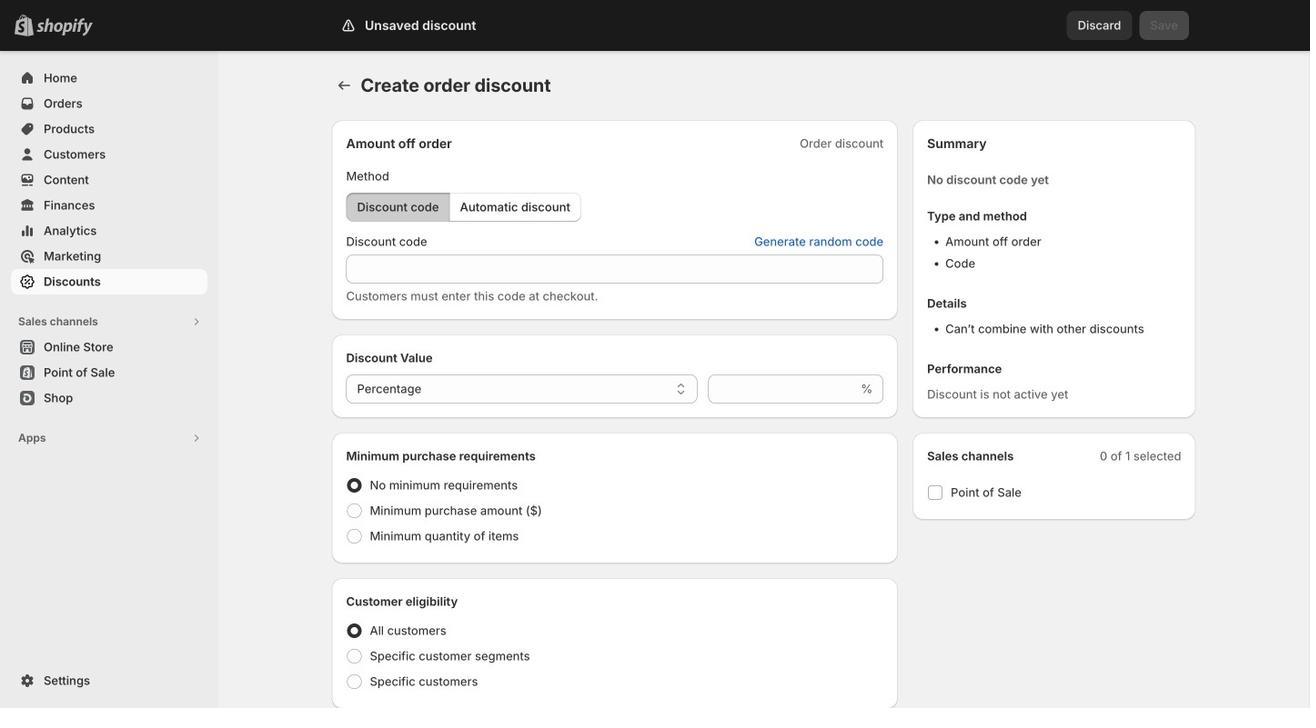 Task type: locate. For each thing, give the bounding box(es) containing it.
None text field
[[346, 255, 884, 284], [708, 375, 857, 404], [346, 255, 884, 284], [708, 375, 857, 404]]



Task type: describe. For each thing, give the bounding box(es) containing it.
shopify image
[[36, 18, 93, 36]]



Task type: vqa. For each thing, say whether or not it's contained in the screenshot.
2nd group from the bottom
no



